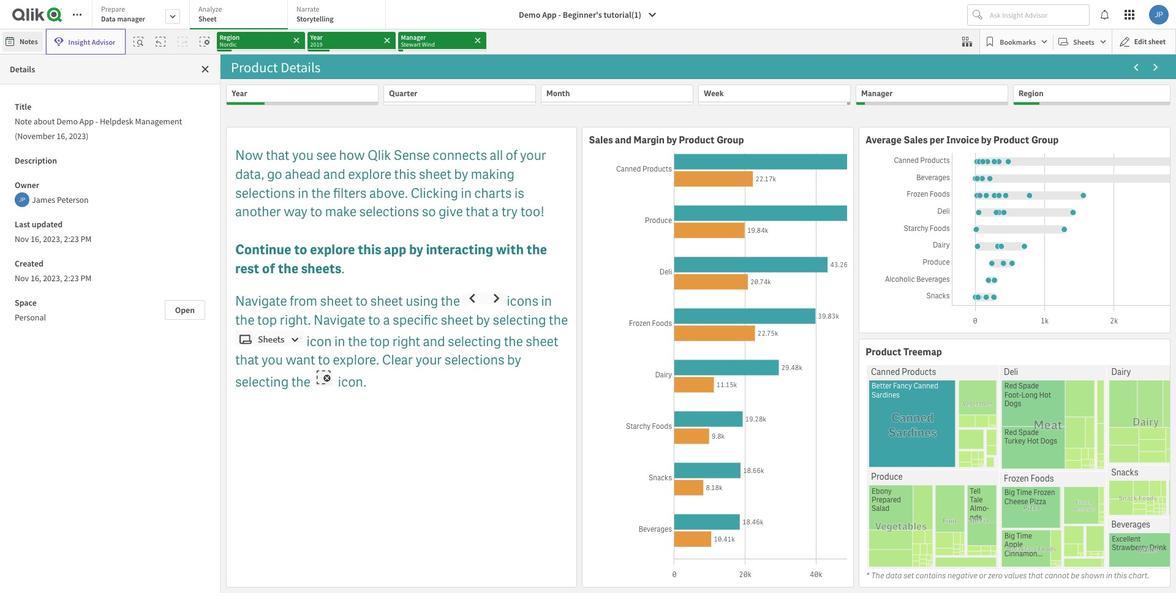 Task type: describe. For each thing, give the bounding box(es) containing it.
last updated nov 16, 2023, 2:23 pm
[[15, 219, 92, 244]]

this inside the now that you see how qlik sense connects all of your data, go ahead and explore this sheet by making selections in the filters above. clicking in charts is another way to make selections so give that a try too!
[[394, 165, 416, 183]]

making
[[471, 165, 514, 183]]

*
[[866, 570, 870, 580]]

16, inside last updated nov 16, 2023, 2:23 pm
[[31, 233, 41, 244]]

clear your selections by selecting the
[[235, 351, 521, 391]]

with
[[496, 241, 524, 259]]

pm inside last updated nov 16, 2023, 2:23 pm
[[81, 233, 92, 244]]

analyze sheet
[[198, 4, 222, 23]]

region nordic
[[220, 33, 240, 48]]

month element
[[546, 88, 570, 99]]

in the top right. navigate to a specific sheet by selecting the
[[235, 292, 568, 329]]

navigate inside in the top right. navigate to a specific sheet by selecting the
[[314, 311, 365, 329]]

per
[[930, 134, 944, 146]]

another
[[235, 203, 281, 221]]

1 vertical spatial james peterson image
[[15, 192, 29, 207]]

region element
[[1019, 88, 1044, 99]]

- inside title note about demo app - helpdesk management (november 16, 2023)
[[95, 116, 98, 127]]

values
[[1004, 570, 1027, 580]]

sense
[[394, 146, 430, 164]]

2023)
[[69, 130, 89, 142]]

title note about demo app - helpdesk management (november 16, 2023)
[[15, 101, 182, 142]]

average
[[866, 134, 902, 146]]

group inside average sales per invoice by product group application
[[1031, 134, 1059, 146]]

to inside continue to explore this app by interacting with the rest of the sheets
[[294, 241, 307, 259]]

close details image
[[200, 64, 210, 74]]

insight
[[68, 37, 90, 46]]

want
[[286, 351, 315, 369]]

narrate storytelling
[[297, 4, 334, 23]]

set
[[903, 570, 914, 580]]

charts
[[474, 184, 512, 202]]

so
[[422, 203, 436, 221]]

data,
[[235, 165, 264, 183]]

space personal
[[15, 297, 46, 323]]

open button
[[165, 300, 205, 320]]

clear selection for field: year image
[[384, 37, 391, 44]]

analyze
[[198, 4, 222, 13]]

and inside the now that you see how qlik sense connects all of your data, go ahead and explore this sheet by making selections in the filters above. clicking in charts is another way to make selections so give that a try too!
[[323, 165, 345, 183]]

average sales per invoice by product group application
[[859, 127, 1171, 334]]

year 2019
[[310, 33, 323, 48]]

make
[[325, 203, 357, 221]]

shown
[[1081, 570, 1104, 580]]

of inside continue to explore this app by interacting with the rest of the sheets
[[262, 260, 275, 277]]

interacting
[[426, 241, 493, 259]]

- inside button
[[558, 9, 561, 20]]

previous sheet: experience the power of qlik sense image
[[1131, 63, 1141, 72]]

the
[[871, 570, 884, 580]]

manager for manager
[[861, 88, 893, 99]]

narrate
[[297, 4, 320, 13]]

explore.
[[333, 351, 379, 369]]

of inside the now that you see how qlik sense connects all of your data, go ahead and explore this sheet by making selections in the filters above. clicking in charts is another way to make selections so give that a try too!
[[506, 146, 517, 164]]

demo inside title note about demo app - helpdesk management (november 16, 2023)
[[56, 116, 78, 127]]

all
[[490, 146, 503, 164]]

sales and margin by product group application
[[582, 127, 912, 587]]

2:23 inside created nov 16, 2023, 2:23 pm
[[64, 273, 79, 284]]

negative
[[947, 570, 977, 580]]

details
[[10, 64, 35, 75]]

sheet inside icon in the top right and selecting the sheet that you want to explore.
[[526, 332, 558, 350]]

tutorial(1)
[[604, 9, 641, 20]]

by inside continue to explore this app by interacting with the rest of the sheets
[[409, 241, 423, 259]]

rest
[[235, 260, 259, 277]]

sales and margin by product group
[[589, 134, 744, 146]]

filters
[[333, 184, 367, 202]]

right
[[392, 332, 420, 350]]

next sheet: customer details image
[[1151, 63, 1161, 72]]

description
[[15, 155, 57, 166]]

clear
[[382, 351, 413, 369]]

the inside clear your selections by selecting the
[[291, 373, 310, 391]]

top inside in the top right. navigate to a specific sheet by selecting the
[[257, 311, 277, 329]]

0 horizontal spatial product
[[679, 134, 715, 146]]

nov inside created nov 16, 2023, 2:23 pm
[[15, 273, 29, 284]]

specific
[[393, 311, 438, 329]]

invoice
[[946, 134, 979, 146]]

0 horizontal spatial navigate
[[235, 292, 287, 310]]

owner
[[15, 179, 39, 191]]

year for year 2019
[[310, 33, 323, 42]]

* the data set contains negative or zero values that cannot be shown in this chart.
[[866, 570, 1149, 580]]

nordic
[[220, 40, 237, 48]]

explore inside continue to explore this app by interacting with the rest of the sheets
[[310, 241, 355, 259]]

2:23 inside last updated nov 16, 2023, 2:23 pm
[[64, 233, 79, 244]]

quarter element
[[389, 88, 417, 99]]

data
[[885, 570, 902, 580]]

and inside icon in the top right and selecting the sheet that you want to explore.
[[423, 332, 445, 350]]

to inside the now that you see how qlik sense connects all of your data, go ahead and explore this sheet by making selections in the filters above. clicking in charts is another way to make selections so give that a try too!
[[310, 203, 322, 221]]

stewart
[[401, 40, 421, 48]]

to inside icon in the top right and selecting the sheet that you want to explore.
[[318, 351, 330, 369]]

prepare
[[101, 4, 125, 13]]

icon
[[307, 332, 332, 350]]

sheets button
[[1056, 32, 1109, 51]]

edit sheet
[[1134, 37, 1166, 46]]

treemap
[[904, 345, 942, 358]]

continue to explore this app by interacting with the rest of the sheets
[[235, 241, 547, 277]]

in inside application
[[1106, 570, 1112, 580]]

icons
[[507, 292, 539, 310]]

wind
[[422, 40, 435, 48]]

contains
[[915, 570, 946, 580]]

app
[[384, 241, 406, 259]]

region for region nordic
[[220, 33, 240, 42]]

by inside the now that you see how qlik sense connects all of your data, go ahead and explore this sheet by making selections in the filters above. clicking in charts is another way to make selections so give that a try too!
[[454, 165, 468, 183]]

manager stewart wind
[[401, 33, 435, 48]]

clear all selections image
[[200, 37, 210, 47]]

average sales per invoice by product group
[[866, 134, 1059, 146]]

2019
[[310, 40, 322, 48]]

to down continue to explore this app by interacting with the rest of the sheets
[[355, 292, 368, 310]]

a inside in the top right. navigate to a specific sheet by selecting the
[[383, 311, 390, 329]]

you inside the now that you see how qlik sense connects all of your data, go ahead and explore this sheet by making selections in the filters above. clicking in charts is another way to make selections so give that a try too!
[[292, 146, 314, 164]]

be
[[1071, 570, 1079, 580]]

demo app - beginner's tutorial(1) button
[[512, 5, 665, 25]]

data
[[101, 14, 116, 23]]

give
[[439, 203, 463, 221]]

sheet inside the now that you see how qlik sense connects all of your data, go ahead and explore this sheet by making selections in the filters above. clicking in charts is another way to make selections so give that a try too!
[[419, 165, 452, 183]]

by inside clear your selections by selecting the
[[507, 351, 521, 369]]

try
[[501, 203, 518, 221]]



Task type: locate. For each thing, give the bounding box(es) containing it.
0 vertical spatial navigate
[[235, 292, 287, 310]]

manager up the "average"
[[861, 88, 893, 99]]

sheet right specific
[[441, 311, 473, 329]]

helpdesk
[[100, 116, 133, 127]]

year element
[[232, 88, 247, 99]]

edit sheet button
[[1112, 29, 1176, 55]]

16, left 2023)
[[56, 130, 67, 142]]

this
[[394, 165, 416, 183], [358, 241, 381, 259], [1114, 570, 1127, 580]]

1 vertical spatial 2:23
[[64, 273, 79, 284]]

your inside clear your selections by selecting the
[[416, 351, 442, 369]]

year for year
[[232, 88, 247, 99]]

0 horizontal spatial manager
[[401, 33, 426, 42]]

pm down "peterson"
[[81, 233, 92, 244]]

1 vertical spatial top
[[370, 332, 390, 350]]

region for region
[[1019, 88, 1044, 99]]

you
[[292, 146, 314, 164], [262, 351, 283, 369]]

0 vertical spatial and
[[615, 134, 632, 146]]

manager element
[[861, 88, 893, 99]]

navigate down rest
[[235, 292, 287, 310]]

0 horizontal spatial sales
[[589, 134, 613, 146]]

application
[[0, 0, 1176, 593], [226, 127, 577, 587]]

edit
[[1134, 37, 1147, 46]]

2 horizontal spatial and
[[615, 134, 632, 146]]

1 vertical spatial your
[[416, 351, 442, 369]]

selecting inside in the top right. navigate to a specific sheet by selecting the
[[493, 311, 546, 329]]

1 horizontal spatial your
[[520, 146, 546, 164]]

prepare data manager
[[101, 4, 145, 23]]

16, inside created nov 16, 2023, 2:23 pm
[[31, 273, 41, 284]]

that down the charts
[[466, 203, 489, 221]]

and left margin
[[615, 134, 632, 146]]

selections inside clear your selections by selecting the
[[445, 351, 505, 369]]

go
[[267, 165, 282, 183]]

group down region element
[[1031, 134, 1059, 146]]

selecting inside clear your selections by selecting the
[[235, 373, 289, 391]]

storytelling
[[297, 14, 334, 23]]

advisor
[[92, 37, 115, 46]]

manager inside manager stewart wind
[[401, 33, 426, 42]]

- left beginner's
[[558, 9, 561, 20]]

in up give
[[461, 184, 472, 202]]

2 2023, from the top
[[43, 273, 62, 284]]

james peterson image down owner
[[15, 192, 29, 207]]

2 2:23 from the top
[[64, 273, 79, 284]]

app inside button
[[542, 9, 557, 20]]

1 horizontal spatial year
[[310, 33, 323, 42]]

0 vertical spatial year
[[310, 33, 323, 42]]

product right invoice on the right of page
[[994, 134, 1029, 146]]

2 vertical spatial this
[[1114, 570, 1127, 580]]

space
[[15, 297, 37, 308]]

0 horizontal spatial year
[[232, 88, 247, 99]]

ahead
[[285, 165, 321, 183]]

1 vertical spatial -
[[95, 116, 98, 127]]

in inside icon in the top right and selecting the sheet that you want to explore.
[[334, 332, 345, 350]]

group down week element
[[717, 134, 744, 146]]

notes button
[[2, 32, 43, 51]]

1 horizontal spatial product
[[866, 345, 902, 358]]

sales left margin
[[589, 134, 613, 146]]

0 vertical spatial -
[[558, 9, 561, 20]]

the
[[311, 184, 331, 202], [527, 241, 547, 259], [278, 260, 298, 277], [441, 292, 460, 310], [235, 311, 254, 329], [549, 311, 568, 329], [348, 332, 367, 350], [504, 332, 523, 350], [291, 373, 310, 391]]

2023, inside last updated nov 16, 2023, 2:23 pm
[[43, 233, 62, 244]]

tab list containing prepare
[[92, 0, 390, 31]]

1 vertical spatial selections
[[359, 203, 419, 221]]

1 vertical spatial explore
[[310, 241, 355, 259]]

a inside the now that you see how qlik sense connects all of your data, go ahead and explore this sheet by making selections in the filters above. clicking in charts is another way to make selections so give that a try too!
[[492, 203, 499, 221]]

that left want
[[235, 351, 259, 369]]

clicking
[[411, 184, 458, 202]]

selecting
[[493, 311, 546, 329], [448, 332, 501, 350], [235, 373, 289, 391]]

(november
[[15, 130, 55, 142]]

notes
[[20, 37, 38, 46]]

Ask Insight Advisor text field
[[988, 5, 1089, 25]]

james peterson image up edit sheet
[[1149, 5, 1169, 25]]

1 nov from the top
[[15, 233, 29, 244]]

created
[[15, 258, 43, 269]]

sales
[[589, 134, 613, 146], [904, 134, 928, 146]]

1 vertical spatial a
[[383, 311, 390, 329]]

1 vertical spatial demo
[[56, 116, 78, 127]]

in inside in the top right. navigate to a specific sheet by selecting the
[[541, 292, 552, 310]]

selecting inside icon in the top right and selecting the sheet that you want to explore.
[[448, 332, 501, 350]]

2023,
[[43, 233, 62, 244], [43, 273, 62, 284]]

pm inside created nov 16, 2023, 2:23 pm
[[81, 273, 92, 284]]

0 horizontal spatial and
[[323, 165, 345, 183]]

0 horizontal spatial james peterson image
[[15, 192, 29, 207]]

0 vertical spatial explore
[[348, 165, 391, 183]]

this inside application
[[1114, 570, 1127, 580]]

in down ahead
[[298, 184, 309, 202]]

0 horizontal spatial app
[[79, 116, 94, 127]]

1 horizontal spatial this
[[394, 165, 416, 183]]

james peterson image
[[1149, 5, 1169, 25], [15, 192, 29, 207]]

demo left beginner's
[[519, 9, 541, 20]]

1 horizontal spatial top
[[370, 332, 390, 350]]

app left beginner's
[[542, 9, 557, 20]]

about
[[34, 116, 55, 127]]

in right 'shown'
[[1106, 570, 1112, 580]]

this left the 'chart.'
[[1114, 570, 1127, 580]]

sheet up clicking
[[419, 165, 452, 183]]

by
[[667, 134, 677, 146], [981, 134, 992, 146], [454, 165, 468, 183], [409, 241, 423, 259], [476, 311, 490, 329], [507, 351, 521, 369]]

connects
[[433, 146, 487, 164]]

2 horizontal spatial selections
[[445, 351, 505, 369]]

to down icon
[[318, 351, 330, 369]]

you up ahead
[[292, 146, 314, 164]]

explore inside the now that you see how qlik sense connects all of your data, go ahead and explore this sheet by making selections in the filters above. clicking in charts is another way to make selections so give that a try too!
[[348, 165, 391, 183]]

0 vertical spatial app
[[542, 9, 557, 20]]

from
[[290, 292, 317, 310]]

2 vertical spatial 16,
[[31, 273, 41, 284]]

0 vertical spatial james peterson image
[[1149, 5, 1169, 25]]

or
[[979, 570, 986, 580]]

demo up 2023)
[[56, 116, 78, 127]]

16,
[[56, 130, 67, 142], [31, 233, 41, 244], [31, 273, 41, 284]]

0 vertical spatial 16,
[[56, 130, 67, 142]]

0 horizontal spatial region
[[220, 33, 240, 42]]

0 horizontal spatial group
[[717, 134, 744, 146]]

sheet right from
[[320, 292, 353, 310]]

1 horizontal spatial james peterson image
[[1149, 5, 1169, 25]]

demo app - beginner's tutorial(1)
[[519, 9, 641, 20]]

0 horizontal spatial a
[[383, 311, 390, 329]]

1 horizontal spatial app
[[542, 9, 557, 20]]

that
[[266, 146, 290, 164], [466, 203, 489, 221], [235, 351, 259, 369], [1028, 570, 1043, 580]]

clear selection for field: region image
[[293, 37, 300, 44]]

1 horizontal spatial and
[[423, 332, 445, 350]]

in right "icons"
[[541, 292, 552, 310]]

region down bookmarks at the right of page
[[1019, 88, 1044, 99]]

chart.
[[1128, 570, 1149, 580]]

1 2:23 from the top
[[64, 233, 79, 244]]

the inside the now that you see how qlik sense connects all of your data, go ahead and explore this sheet by making selections in the filters above. clicking in charts is another way to make selections so give that a try too!
[[311, 184, 331, 202]]

app inside title note about demo app - helpdesk management (november 16, 2023)
[[79, 116, 94, 127]]

2 vertical spatial selections
[[445, 351, 505, 369]]

1 horizontal spatial demo
[[519, 9, 541, 20]]

and right right
[[423, 332, 445, 350]]

of down continue
[[262, 260, 275, 277]]

zero
[[988, 570, 1002, 580]]

manager for manager stewart wind
[[401, 33, 426, 42]]

region right "clear all selections" image
[[220, 33, 240, 42]]

2 group from the left
[[1031, 134, 1059, 146]]

that right values in the bottom of the page
[[1028, 570, 1043, 580]]

open
[[175, 304, 195, 315]]

1 horizontal spatial -
[[558, 9, 561, 20]]

1 group from the left
[[717, 134, 744, 146]]

week
[[704, 88, 724, 99]]

1 horizontal spatial manager
[[861, 88, 893, 99]]

created nov 16, 2023, 2:23 pm
[[15, 258, 92, 284]]

step back image
[[156, 37, 166, 47]]

group inside sales and margin by product group application
[[717, 134, 744, 146]]

pm down last updated nov 16, 2023, 2:23 pm
[[81, 273, 92, 284]]

16, down created
[[31, 273, 41, 284]]

sheet up specific
[[370, 292, 403, 310]]

see
[[316, 146, 336, 164]]

1 vertical spatial pm
[[81, 273, 92, 284]]

smart search image
[[134, 37, 144, 47]]

2 vertical spatial selecting
[[235, 373, 289, 391]]

1 2023, from the top
[[43, 233, 62, 244]]

to right the way
[[310, 203, 322, 221]]

0 vertical spatial top
[[257, 311, 277, 329]]

and inside application
[[615, 134, 632, 146]]

app
[[542, 9, 557, 20], [79, 116, 94, 127]]

you left want
[[262, 351, 283, 369]]

product left treemap
[[866, 345, 902, 358]]

sales left per
[[904, 134, 928, 146]]

2023, down updated
[[43, 233, 62, 244]]

bookmarks
[[1000, 37, 1036, 46]]

0 horizontal spatial you
[[262, 351, 283, 369]]

title
[[15, 101, 31, 112]]

how
[[339, 146, 365, 164]]

0 horizontal spatial -
[[95, 116, 98, 127]]

sheet down "icons"
[[526, 332, 558, 350]]

1 vertical spatial of
[[262, 260, 275, 277]]

0 horizontal spatial selections
[[235, 184, 295, 202]]

0 horizontal spatial of
[[262, 260, 275, 277]]

updated
[[32, 219, 63, 230]]

product treemap
[[866, 345, 942, 358]]

year
[[310, 33, 323, 42], [232, 88, 247, 99]]

your right all
[[520, 146, 546, 164]]

1 vertical spatial and
[[323, 165, 345, 183]]

1 horizontal spatial a
[[492, 203, 499, 221]]

product
[[679, 134, 715, 146], [994, 134, 1029, 146], [866, 345, 902, 358]]

to down 'navigate from sheet to sheet using the'
[[368, 311, 380, 329]]

0 vertical spatial demo
[[519, 9, 541, 20]]

2023, inside created nov 16, 2023, 2:23 pm
[[43, 273, 62, 284]]

icon.
[[338, 373, 367, 391]]

demo
[[519, 9, 541, 20], [56, 116, 78, 127]]

icon in the top right and selecting the sheet that you want to explore.
[[235, 332, 558, 369]]

top left right.
[[257, 311, 277, 329]]

1 horizontal spatial region
[[1019, 88, 1044, 99]]

- left helpdesk
[[95, 116, 98, 127]]

0 vertical spatial selecting
[[493, 311, 546, 329]]

16, down updated
[[31, 233, 41, 244]]

that inside icon in the top right and selecting the sheet that you want to explore.
[[235, 351, 259, 369]]

nov inside last updated nov 16, 2023, 2:23 pm
[[15, 233, 29, 244]]

1 sales from the left
[[589, 134, 613, 146]]

manager right clear selection for field: year icon
[[401, 33, 426, 42]]

0 vertical spatial region
[[220, 33, 240, 42]]

navigate down 'navigate from sheet to sheet using the'
[[314, 311, 365, 329]]

clear selection for field: manager image
[[474, 37, 482, 44]]

0 vertical spatial manager
[[401, 33, 426, 42]]

to inside in the top right. navigate to a specific sheet by selecting the
[[368, 311, 380, 329]]

sheet inside button
[[1148, 37, 1166, 46]]

demo inside button
[[519, 9, 541, 20]]

1 vertical spatial selecting
[[448, 332, 501, 350]]

2:23 up created nov 16, 2023, 2:23 pm
[[64, 233, 79, 244]]

sheet
[[1148, 37, 1166, 46], [419, 165, 452, 183], [320, 292, 353, 310], [370, 292, 403, 310], [441, 311, 473, 329], [526, 332, 558, 350]]

month
[[546, 88, 570, 99]]

sheet
[[198, 14, 217, 23]]

a left try
[[492, 203, 499, 221]]

sheets
[[301, 260, 341, 277]]

0 vertical spatial you
[[292, 146, 314, 164]]

1 vertical spatial manager
[[861, 88, 893, 99]]

2:23 down last updated nov 16, 2023, 2:23 pm
[[64, 273, 79, 284]]

0 vertical spatial your
[[520, 146, 546, 164]]

top up clear at the left of the page
[[370, 332, 390, 350]]

0 horizontal spatial your
[[416, 351, 442, 369]]

1 vertical spatial navigate
[[314, 311, 365, 329]]

by inside in the top right. navigate to a specific sheet by selecting the
[[476, 311, 490, 329]]

16, inside title note about demo app - helpdesk management (november 16, 2023)
[[56, 130, 67, 142]]

way
[[284, 203, 307, 221]]

this down sense on the left top of the page
[[394, 165, 416, 183]]

0 horizontal spatial top
[[257, 311, 277, 329]]

this left app
[[358, 241, 381, 259]]

1 horizontal spatial group
[[1031, 134, 1059, 146]]

1 horizontal spatial selections
[[359, 203, 419, 221]]

in right icon
[[334, 332, 345, 350]]

top inside icon in the top right and selecting the sheet that you want to explore.
[[370, 332, 390, 350]]

of
[[506, 146, 517, 164], [262, 260, 275, 277]]

app up 2023)
[[79, 116, 94, 127]]

explore down qlik
[[348, 165, 391, 183]]

0 vertical spatial pm
[[81, 233, 92, 244]]

james peterson
[[32, 194, 89, 205]]

sheet right edit
[[1148, 37, 1166, 46]]

year down storytelling
[[310, 33, 323, 42]]

region
[[220, 33, 240, 42], [1019, 88, 1044, 99]]

right.
[[280, 311, 311, 329]]

this inside continue to explore this app by interacting with the rest of the sheets
[[358, 241, 381, 259]]

tab list
[[92, 0, 390, 31]]

your down right
[[416, 351, 442, 369]]

margin
[[634, 134, 665, 146]]

1 vertical spatial 16,
[[31, 233, 41, 244]]

1 horizontal spatial navigate
[[314, 311, 365, 329]]

2 pm from the top
[[81, 273, 92, 284]]

nov down created
[[15, 273, 29, 284]]

insight advisor button
[[46, 29, 126, 55]]

nov down last
[[15, 233, 29, 244]]

0 vertical spatial nov
[[15, 233, 29, 244]]

week element
[[704, 88, 724, 99]]

0 vertical spatial of
[[506, 146, 517, 164]]

personal
[[15, 312, 46, 323]]

1 vertical spatial app
[[79, 116, 94, 127]]

0 vertical spatial selections
[[235, 184, 295, 202]]

that inside application
[[1028, 570, 1043, 580]]

nov
[[15, 233, 29, 244], [15, 273, 29, 284]]

selections tool image
[[963, 37, 972, 47]]

1 vertical spatial region
[[1019, 88, 1044, 99]]

selections
[[235, 184, 295, 202], [359, 203, 419, 221], [445, 351, 505, 369]]

of right all
[[506, 146, 517, 164]]

1 vertical spatial you
[[262, 351, 283, 369]]

1 horizontal spatial sales
[[904, 134, 928, 146]]

a left specific
[[383, 311, 390, 329]]

group
[[717, 134, 744, 146], [1031, 134, 1059, 146]]

0 horizontal spatial this
[[358, 241, 381, 259]]

now
[[235, 146, 263, 164]]

1 vertical spatial nov
[[15, 273, 29, 284]]

your inside the now that you see how qlik sense connects all of your data, go ahead and explore this sheet by making selections in the filters above. clicking in charts is another way to make selections so give that a try too!
[[520, 146, 546, 164]]

sheet inside in the top right. navigate to a specific sheet by selecting the
[[441, 311, 473, 329]]

2 vertical spatial and
[[423, 332, 445, 350]]

1 horizontal spatial of
[[506, 146, 517, 164]]

1 horizontal spatial you
[[292, 146, 314, 164]]

management
[[135, 116, 182, 127]]

0 horizontal spatial demo
[[56, 116, 78, 127]]

year down the nordic
[[232, 88, 247, 99]]

bookmarks button
[[983, 32, 1051, 51]]

1 vertical spatial 2023,
[[43, 273, 62, 284]]

1 pm from the top
[[81, 233, 92, 244]]

.
[[341, 260, 345, 277]]

last
[[15, 219, 30, 230]]

1 vertical spatial year
[[232, 88, 247, 99]]

you inside icon in the top right and selecting the sheet that you want to explore.
[[262, 351, 283, 369]]

too!
[[520, 203, 545, 221]]

that up go
[[266, 146, 290, 164]]

pm
[[81, 233, 92, 244], [81, 273, 92, 284]]

using
[[406, 292, 438, 310]]

to up sheets
[[294, 241, 307, 259]]

james
[[32, 194, 55, 205]]

0 vertical spatial a
[[492, 203, 499, 221]]

is
[[515, 184, 524, 202]]

product treemap * the data set contains negative or zero values that cannot be shown in this chart. application
[[859, 338, 1176, 587]]

0 vertical spatial 2:23
[[64, 233, 79, 244]]

2 horizontal spatial product
[[994, 134, 1029, 146]]

and down see
[[323, 165, 345, 183]]

2 horizontal spatial this
[[1114, 570, 1127, 580]]

0 vertical spatial 2023,
[[43, 233, 62, 244]]

continue
[[235, 241, 291, 259]]

2 sales from the left
[[904, 134, 928, 146]]

explore up the .
[[310, 241, 355, 259]]

2 nov from the top
[[15, 273, 29, 284]]

2023, down created
[[43, 273, 62, 284]]

beginner's
[[563, 9, 602, 20]]

explore
[[348, 165, 391, 183], [310, 241, 355, 259]]

sheets
[[1073, 37, 1095, 46]]

product right margin
[[679, 134, 715, 146]]

1 vertical spatial this
[[358, 241, 381, 259]]

0 vertical spatial this
[[394, 165, 416, 183]]



Task type: vqa. For each thing, say whether or not it's contained in the screenshot.


